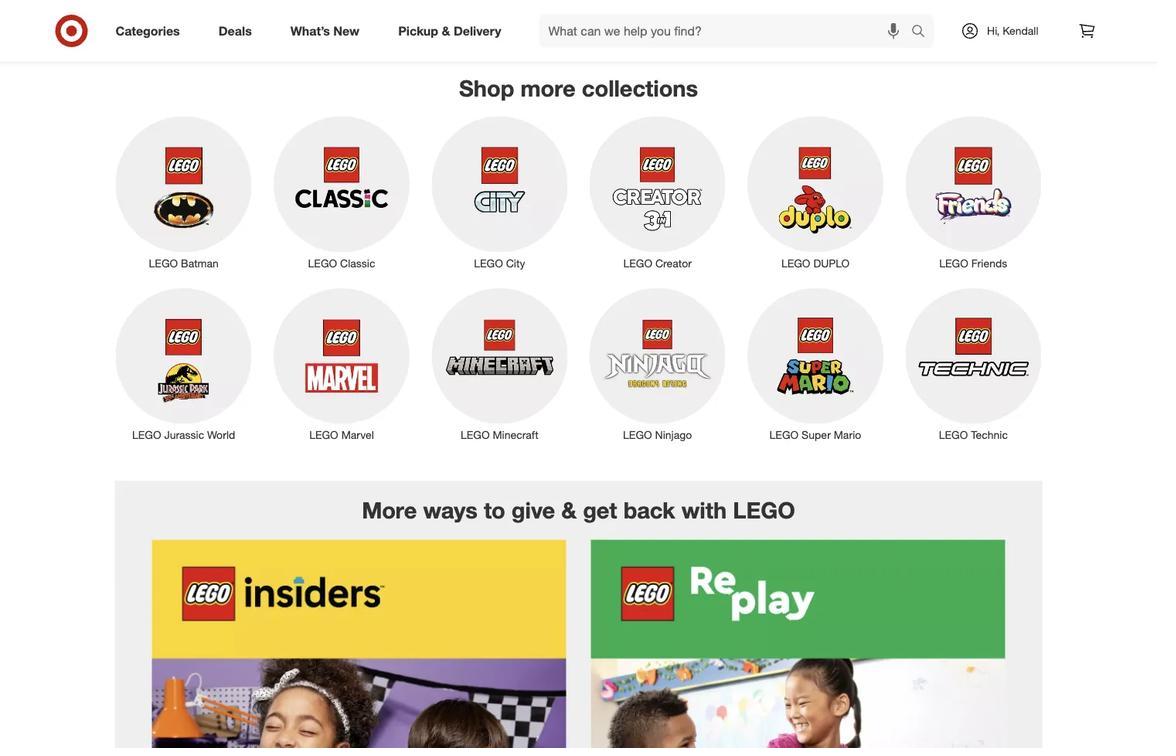 Task type: locate. For each thing, give the bounding box(es) containing it.
lego left duplo
[[782, 256, 811, 270]]

1 horizontal spatial &
[[561, 497, 577, 524]]

What can we help you find? suggestions appear below search field
[[539, 14, 915, 48]]

&
[[442, 23, 450, 38], [561, 497, 577, 524]]

to
[[484, 497, 505, 524]]

categories
[[116, 23, 180, 38]]

lego for lego duplo
[[782, 256, 811, 270]]

lego
[[149, 256, 178, 270], [308, 256, 337, 270], [474, 256, 503, 270], [624, 256, 653, 270], [782, 256, 811, 270], [940, 256, 969, 270], [132, 428, 161, 442], [309, 428, 338, 442], [461, 428, 490, 442], [623, 428, 652, 442], [770, 428, 799, 442], [939, 428, 968, 442], [733, 497, 795, 524]]

new
[[334, 23, 360, 38]]

lego for lego classic
[[308, 256, 337, 270]]

duplo
[[814, 256, 850, 270]]

lego left creator
[[624, 256, 653, 270]]

lego left jurassic
[[132, 428, 161, 442]]

lego jurassic world link
[[105, 285, 263, 443]]

0 horizontal spatial &
[[442, 23, 450, 38]]

lego batman link
[[105, 113, 263, 271]]

lego for lego ninjago
[[623, 428, 652, 442]]

search
[[905, 25, 942, 40]]

get
[[583, 497, 617, 524]]

lego inside "link"
[[770, 428, 799, 442]]

mario
[[834, 428, 862, 442]]

super
[[802, 428, 831, 442]]

give
[[512, 497, 555, 524]]

lego left city
[[474, 256, 503, 270]]

lego left technic
[[939, 428, 968, 442]]

lego for lego batman
[[149, 256, 178, 270]]

lego technic link
[[895, 285, 1053, 443]]

lego for lego city
[[474, 256, 503, 270]]

lego left friends
[[940, 256, 969, 270]]

lego for lego creator
[[624, 256, 653, 270]]

lego left super
[[770, 428, 799, 442]]

lego super mario link
[[737, 285, 895, 443]]

jurassic
[[164, 428, 204, 442]]

lego for lego jurassic world
[[132, 428, 161, 442]]

technic
[[971, 428, 1008, 442]]

lego classic
[[308, 256, 375, 270]]

lego left batman
[[149, 256, 178, 270]]

shop more collections
[[459, 74, 698, 102]]

& left get
[[561, 497, 577, 524]]

lego super mario
[[770, 428, 862, 442]]

lego left marvel
[[309, 428, 338, 442]]

lego for lego minecraft
[[461, 428, 490, 442]]

lego left minecraft
[[461, 428, 490, 442]]

lego duplo link
[[737, 113, 895, 271]]

& right pickup on the top left of page
[[442, 23, 450, 38]]

lego creator
[[624, 256, 692, 270]]

lego duplo
[[782, 256, 850, 270]]

hi,
[[987, 24, 1000, 37]]

world
[[207, 428, 235, 442]]

lego jurassic world
[[132, 428, 235, 442]]

lego ninjago
[[623, 428, 692, 442]]

what's
[[291, 23, 330, 38]]

ninjago
[[655, 428, 692, 442]]

more
[[521, 74, 576, 102]]

lego classic link
[[263, 113, 421, 271]]

lego replay image
[[591, 540, 1005, 748]]

friends
[[972, 256, 1008, 270]]

search button
[[905, 14, 942, 51]]

categories link
[[102, 14, 199, 48]]

creator
[[656, 256, 692, 270]]

lego left ninjago
[[623, 428, 652, 442]]

lego left 'classic'
[[308, 256, 337, 270]]

kendall
[[1003, 24, 1039, 37]]

0 vertical spatial &
[[442, 23, 450, 38]]



Task type: describe. For each thing, give the bounding box(es) containing it.
lego marvel link
[[263, 285, 421, 443]]

pickup
[[398, 23, 438, 38]]

what's new
[[291, 23, 360, 38]]

lego city link
[[421, 113, 579, 271]]

delivery
[[454, 23, 501, 38]]

lego ninjago link
[[579, 285, 737, 443]]

1 vertical spatial &
[[561, 497, 577, 524]]

lego minecraft link
[[421, 285, 579, 443]]

marvel
[[341, 428, 374, 442]]

shop
[[459, 74, 515, 102]]

deals link
[[205, 14, 271, 48]]

pickup & delivery link
[[385, 14, 521, 48]]

lego marvel
[[309, 428, 374, 442]]

more ways to give & get back with lego
[[362, 497, 795, 524]]

lego insiders image
[[152, 540, 566, 748]]

batman
[[181, 256, 219, 270]]

city
[[506, 256, 525, 270]]

with
[[682, 497, 727, 524]]

deals
[[219, 23, 252, 38]]

back
[[624, 497, 675, 524]]

lego for lego marvel
[[309, 428, 338, 442]]

lego friends
[[940, 256, 1008, 270]]

lego creator link
[[579, 113, 737, 271]]

lego for lego super mario
[[770, 428, 799, 442]]

classic
[[340, 256, 375, 270]]

lego city
[[474, 256, 525, 270]]

what's new link
[[277, 14, 379, 48]]

lego friends link
[[895, 113, 1053, 271]]

lego right with
[[733, 497, 795, 524]]

hi, kendall
[[987, 24, 1039, 37]]

lego minecraft
[[461, 428, 539, 442]]

lego technic
[[939, 428, 1008, 442]]

lego for lego technic
[[939, 428, 968, 442]]

collections
[[582, 74, 698, 102]]

more
[[362, 497, 417, 524]]

minecraft
[[493, 428, 539, 442]]

pickup & delivery
[[398, 23, 501, 38]]

lego for lego friends
[[940, 256, 969, 270]]

ways
[[423, 497, 478, 524]]

lego batman
[[149, 256, 219, 270]]



Task type: vqa. For each thing, say whether or not it's contained in the screenshot.
What can we help you find? suggestions appear below search field
yes



